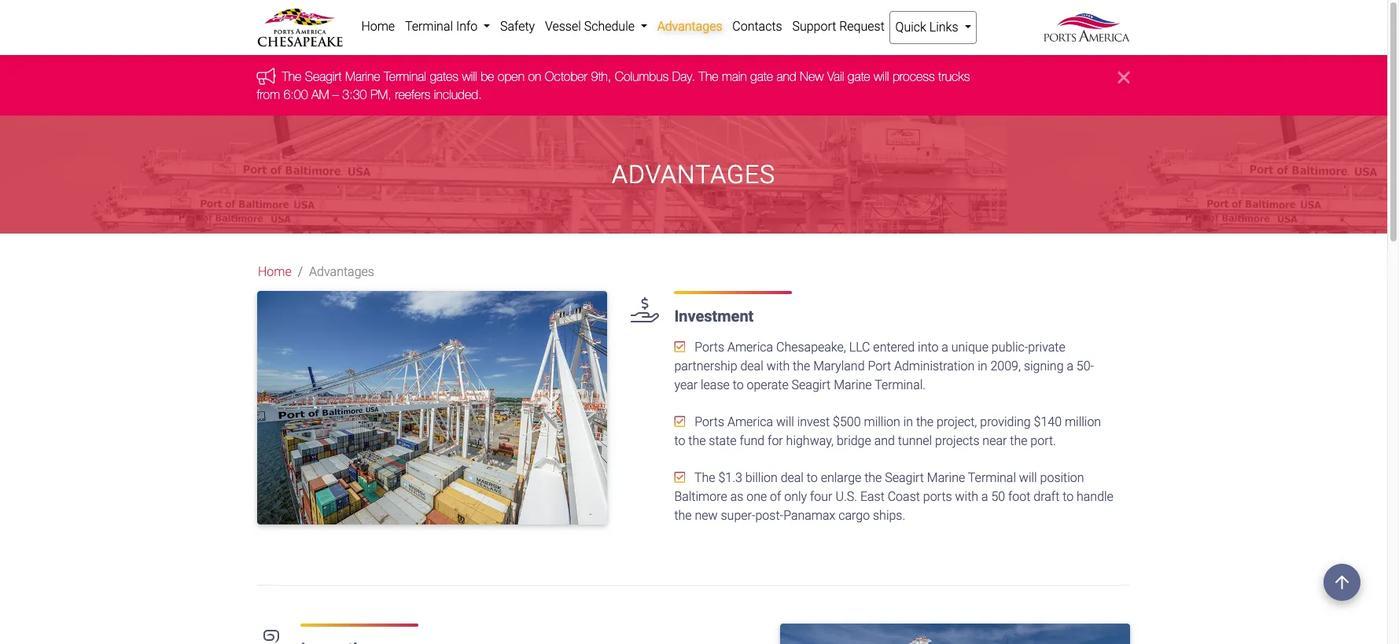 Task type: describe. For each thing, give the bounding box(es) containing it.
to up four
[[807, 471, 818, 486]]

providing
[[981, 415, 1031, 430]]

0 vertical spatial terminal
[[405, 19, 453, 34]]

9th,
[[592, 70, 612, 84]]

columbus
[[615, 70, 669, 84]]

public-
[[992, 340, 1029, 355]]

lease
[[701, 378, 730, 393]]

vail
[[828, 70, 845, 84]]

administration
[[895, 359, 975, 374]]

the down the providing
[[1010, 434, 1028, 449]]

highway,
[[786, 434, 834, 449]]

and inside ports america will invest $500 million in the project, providing $140 million to the state fund for highway, bridge and tunnel projects near the port.
[[875, 434, 895, 449]]

vessel schedule link
[[540, 11, 653, 42]]

2 vertical spatial advantages
[[309, 264, 374, 279]]

in inside ports america chesapeake, llc entered into a unique public-private partnership deal with the maryland port administration in 2009, signing a 50- year lease to operate seagirt marine terminal.
[[978, 359, 988, 374]]

$140
[[1034, 415, 1062, 430]]

coast
[[888, 490, 920, 504]]

advantages link
[[653, 11, 728, 42]]

info
[[456, 19, 478, 34]]

quick links
[[896, 20, 962, 35]]

support
[[793, 19, 837, 34]]

$500
[[833, 415, 861, 430]]

deal inside ports america chesapeake, llc entered into a unique public-private partnership deal with the maryland port administration in 2009, signing a 50- year lease to operate seagirt marine terminal.
[[741, 359, 764, 374]]

–
[[333, 87, 339, 101]]

1 million from the left
[[864, 415, 901, 430]]

open
[[498, 70, 525, 84]]

50
[[992, 490, 1006, 504]]

tunnel
[[898, 434, 932, 449]]

llc
[[849, 340, 871, 355]]

50-
[[1077, 359, 1095, 374]]

the seagirt marine terminal gates will be open on october 9th, columbus day. the main gate and new vail gate will process trucks from 6:00 am – 3:30 pm, reefers included. link
[[257, 70, 971, 101]]

support request link
[[788, 11, 890, 42]]

near
[[983, 434, 1007, 449]]

main
[[723, 70, 748, 84]]

foot
[[1009, 490, 1031, 504]]

1 gate from the left
[[751, 70, 774, 84]]

operate
[[747, 378, 789, 393]]

for
[[768, 434, 783, 449]]

terminal.
[[875, 378, 926, 393]]

ports for ports america will invest $500 million in the project, providing $140 million to the state fund for highway, bridge and tunnel projects near the port.
[[695, 415, 725, 430]]

from
[[257, 87, 280, 101]]

bullhorn image
[[257, 68, 282, 85]]

$1.3
[[719, 471, 743, 486]]

america for will
[[728, 415, 774, 430]]

the left new
[[675, 508, 692, 523]]

terminal inside the seagirt marine terminal gates will be open on october 9th, columbus day. the main gate and new vail gate will process trucks from 6:00 am – 3:30 pm, reefers included.
[[384, 70, 427, 84]]

maryland
[[814, 359, 865, 374]]

home for the topmost home link
[[361, 19, 395, 34]]

investment
[[675, 307, 754, 326]]

chesapeake,
[[777, 340, 846, 355]]

the seagirt marine terminal gates will be open on october 9th, columbus day. the main gate and new vail gate will process trucks from 6:00 am – 3:30 pm, reefers included.
[[257, 70, 971, 101]]

reefers
[[395, 87, 431, 101]]

terminal inside the $1.3 billion deal to enlarge the seagirt marine terminal will position baltimore as one of only four u.s. east coast ports with a 50 foot draft to handle the new super-post-panamax cargo ships.
[[968, 471, 1016, 486]]

safety
[[500, 19, 535, 34]]

enlarge
[[821, 471, 862, 486]]

signing
[[1024, 359, 1064, 374]]

quick
[[896, 20, 927, 35]]

post-
[[756, 508, 784, 523]]

contacts
[[733, 19, 783, 34]]

marine inside the seagirt marine terminal gates will be open on october 9th, columbus day. the main gate and new vail gate will process trucks from 6:00 am – 3:30 pm, reefers included.
[[346, 70, 381, 84]]

east
[[861, 490, 885, 504]]

port.
[[1031, 434, 1057, 449]]

ports for ports america chesapeake, llc entered into a unique public-private partnership deal with the maryland port administration in 2009, signing a 50- year lease to operate seagirt marine terminal.
[[695, 340, 725, 355]]

0 vertical spatial home link
[[356, 11, 400, 42]]

as
[[731, 490, 744, 504]]

the inside ports america chesapeake, llc entered into a unique public-private partnership deal with the maryland port administration in 2009, signing a 50- year lease to operate seagirt marine terminal.
[[793, 359, 811, 374]]

terminal info link
[[400, 11, 495, 42]]

port
[[868, 359, 891, 374]]

will inside ports america will invest $500 million in the project, providing $140 million to the state fund for highway, bridge and tunnel projects near the port.
[[777, 415, 795, 430]]

will inside the $1.3 billion deal to enlarge the seagirt marine terminal will position baltimore as one of only four u.s. east coast ports with a 50 foot draft to handle the new super-post-panamax cargo ships.
[[1020, 471, 1038, 486]]

marine inside the $1.3 billion deal to enlarge the seagirt marine terminal will position baltimore as one of only four u.s. east coast ports with a 50 foot draft to handle the new super-post-panamax cargo ships.
[[927, 471, 966, 486]]

invest
[[798, 415, 830, 430]]

one
[[747, 490, 767, 504]]

close image
[[1119, 68, 1131, 87]]

handle
[[1077, 490, 1114, 504]]

only
[[785, 490, 807, 504]]

links
[[930, 20, 959, 35]]

ports america chesapeake, llc entered into a unique public-private partnership deal with the maryland port administration in 2009, signing a 50- year lease to operate seagirt marine terminal.
[[675, 340, 1095, 393]]

partnership
[[675, 359, 738, 374]]

marine inside ports america chesapeake, llc entered into a unique public-private partnership deal with the maryland port administration in 2009, signing a 50- year lease to operate seagirt marine terminal.
[[834, 378, 872, 393]]

on
[[529, 70, 542, 84]]

baltimore
[[675, 490, 728, 504]]

1 vertical spatial advantages
[[612, 160, 776, 190]]

will left be
[[463, 70, 478, 84]]



Task type: vqa. For each thing, say whether or not it's contained in the screenshot.
21224
no



Task type: locate. For each thing, give the bounding box(es) containing it.
and left new on the top right of page
[[777, 70, 797, 84]]

0 horizontal spatial a
[[942, 340, 949, 355]]

vessel
[[545, 19, 581, 34]]

gate
[[751, 70, 774, 84], [848, 70, 871, 84]]

into
[[918, 340, 939, 355]]

2 ports from the top
[[695, 415, 725, 430]]

1 horizontal spatial gate
[[848, 70, 871, 84]]

advantages
[[658, 19, 723, 34], [612, 160, 776, 190], [309, 264, 374, 279]]

2 vertical spatial seagirt
[[885, 471, 924, 486]]

will left process
[[875, 70, 890, 84]]

america up fund
[[728, 415, 774, 430]]

0 horizontal spatial deal
[[741, 359, 764, 374]]

2 vertical spatial terminal
[[968, 471, 1016, 486]]

included.
[[435, 87, 482, 101]]

0 horizontal spatial marine
[[346, 70, 381, 84]]

the up baltimore
[[695, 471, 716, 486]]

the seagirt marine terminal gates will be open on october 9th, columbus day. the main gate and new vail gate will process trucks from 6:00 am – 3:30 pm, reefers included. alert
[[0, 55, 1388, 116]]

cargo
[[839, 508, 870, 523]]

safety link
[[495, 11, 540, 42]]

terminal
[[405, 19, 453, 34], [384, 70, 427, 84], [968, 471, 1016, 486]]

check square image
[[675, 341, 686, 353], [675, 416, 686, 428]]

investment image
[[257, 291, 607, 525]]

seagirt inside the seagirt marine terminal gates will be open on october 9th, columbus day. the main gate and new vail gate will process trucks from 6:00 am – 3:30 pm, reefers included.
[[306, 70, 342, 84]]

2 horizontal spatial marine
[[927, 471, 966, 486]]

0 horizontal spatial home
[[258, 264, 292, 279]]

will up 'for'
[[777, 415, 795, 430]]

0 vertical spatial marine
[[346, 70, 381, 84]]

and left tunnel
[[875, 434, 895, 449]]

ships.
[[873, 508, 906, 523]]

0 horizontal spatial gate
[[751, 70, 774, 84]]

four
[[810, 490, 833, 504]]

home for the bottommost home link
[[258, 264, 292, 279]]

projects
[[935, 434, 980, 449]]

to inside ports america chesapeake, llc entered into a unique public-private partnership deal with the maryland port administration in 2009, signing a 50- year lease to operate seagirt marine terminal.
[[733, 378, 744, 393]]

schedule
[[584, 19, 635, 34]]

panamax
[[784, 508, 836, 523]]

1 vertical spatial in
[[904, 415, 913, 430]]

1 horizontal spatial million
[[1065, 415, 1102, 430]]

go to top image
[[1324, 564, 1361, 601]]

position
[[1041, 471, 1085, 486]]

a right into
[[942, 340, 949, 355]]

terminal up reefers
[[384, 70, 427, 84]]

the up 6:00
[[282, 70, 302, 84]]

day.
[[673, 70, 696, 84]]

1 vertical spatial a
[[1067, 359, 1074, 374]]

million
[[864, 415, 901, 430], [1065, 415, 1102, 430]]

america
[[728, 340, 774, 355], [728, 415, 774, 430]]

1 vertical spatial ports
[[695, 415, 725, 430]]

seagirt up coast
[[885, 471, 924, 486]]

0 vertical spatial deal
[[741, 359, 764, 374]]

with inside the $1.3 billion deal to enlarge the seagirt marine terminal will position baltimore as one of only four u.s. east coast ports with a 50 foot draft to handle the new super-post-panamax cargo ships.
[[956, 490, 979, 504]]

will up foot
[[1020, 471, 1038, 486]]

america inside ports america chesapeake, llc entered into a unique public-private partnership deal with the maryland port administration in 2009, signing a 50- year lease to operate seagirt marine terminal.
[[728, 340, 774, 355]]

the
[[793, 359, 811, 374], [916, 415, 934, 430], [689, 434, 706, 449], [1010, 434, 1028, 449], [865, 471, 882, 486], [675, 508, 692, 523]]

and inside the seagirt marine terminal gates will be open on october 9th, columbus day. the main gate and new vail gate will process trucks from 6:00 am – 3:30 pm, reefers included.
[[777, 70, 797, 84]]

check square image for ports america chesapeake, llc entered into a unique public-private partnership deal with the maryland port administration in 2009, signing a 50- year lease to operate seagirt marine terminal.
[[675, 341, 686, 353]]

seagirt inside the $1.3 billion deal to enlarge the seagirt marine terminal will position baltimore as one of only four u.s. east coast ports with a 50 foot draft to handle the new super-post-panamax cargo ships.
[[885, 471, 924, 486]]

america inside ports america will invest $500 million in the project, providing $140 million to the state fund for highway, bridge and tunnel projects near the port.
[[728, 415, 774, 430]]

1 vertical spatial terminal
[[384, 70, 427, 84]]

a inside the $1.3 billion deal to enlarge the seagirt marine terminal will position baltimore as one of only four u.s. east coast ports with a 50 foot draft to handle the new super-post-panamax cargo ships.
[[982, 490, 989, 504]]

billion
[[746, 471, 778, 486]]

1 vertical spatial deal
[[781, 471, 804, 486]]

in down the unique
[[978, 359, 988, 374]]

1 vertical spatial america
[[728, 415, 774, 430]]

year
[[675, 378, 698, 393]]

quick links link
[[890, 11, 977, 44]]

1 vertical spatial and
[[875, 434, 895, 449]]

million up bridge
[[864, 415, 901, 430]]

2 million from the left
[[1065, 415, 1102, 430]]

gate right "main"
[[751, 70, 774, 84]]

private
[[1029, 340, 1066, 355]]

support request
[[793, 19, 885, 34]]

october
[[545, 70, 588, 84]]

terminal info
[[405, 19, 481, 34]]

1 horizontal spatial in
[[978, 359, 988, 374]]

1 vertical spatial with
[[956, 490, 979, 504]]

ports up state
[[695, 415, 725, 430]]

1 vertical spatial home link
[[258, 263, 292, 282]]

deal up operate
[[741, 359, 764, 374]]

the for $1.3
[[695, 471, 716, 486]]

america up operate
[[728, 340, 774, 355]]

1 horizontal spatial home link
[[356, 11, 400, 42]]

deal inside the $1.3 billion deal to enlarge the seagirt marine terminal will position baltimore as one of only four u.s. east coast ports with a 50 foot draft to handle the new super-post-panamax cargo ships.
[[781, 471, 804, 486]]

0 horizontal spatial million
[[864, 415, 901, 430]]

fund
[[740, 434, 765, 449]]

3:30
[[343, 87, 367, 101]]

ports america will invest $500 million in the project, providing $140 million to the state fund for highway, bridge and tunnel projects near the port.
[[675, 415, 1102, 449]]

2009,
[[991, 359, 1021, 374]]

0 vertical spatial and
[[777, 70, 797, 84]]

seagirt inside ports america chesapeake, llc entered into a unique public-private partnership deal with the maryland port administration in 2009, signing a 50- year lease to operate seagirt marine terminal.
[[792, 378, 831, 393]]

1 vertical spatial marine
[[834, 378, 872, 393]]

the up tunnel
[[916, 415, 934, 430]]

bridge
[[837, 434, 872, 449]]

1 ports from the top
[[695, 340, 725, 355]]

check square image up the partnership
[[675, 341, 686, 353]]

1 horizontal spatial home
[[361, 19, 395, 34]]

2 check square image from the top
[[675, 416, 686, 428]]

1 check square image from the top
[[675, 341, 686, 353]]

1 horizontal spatial a
[[982, 490, 989, 504]]

be
[[481, 70, 495, 84]]

ports up the partnership
[[695, 340, 725, 355]]

the up east
[[865, 471, 882, 486]]

0 horizontal spatial home link
[[258, 263, 292, 282]]

home link
[[356, 11, 400, 42], [258, 263, 292, 282]]

0 horizontal spatial and
[[777, 70, 797, 84]]

1 america from the top
[[728, 340, 774, 355]]

0 vertical spatial america
[[728, 340, 774, 355]]

0 vertical spatial seagirt
[[306, 70, 342, 84]]

check square image for ports america will invest $500 million in the project, providing $140 million to the state fund for highway, bridge and tunnel projects near the port.
[[675, 416, 686, 428]]

the
[[282, 70, 302, 84], [699, 70, 719, 84], [695, 471, 716, 486]]

0 vertical spatial in
[[978, 359, 988, 374]]

check square image
[[675, 471, 686, 484]]

new
[[695, 508, 718, 523]]

to down position
[[1063, 490, 1074, 504]]

vessel schedule
[[545, 19, 638, 34]]

ports inside ports america will invest $500 million in the project, providing $140 million to the state fund for highway, bridge and tunnel projects near the port.
[[695, 415, 725, 430]]

gates
[[430, 70, 459, 84]]

1 horizontal spatial marine
[[834, 378, 872, 393]]

0 vertical spatial ports
[[695, 340, 725, 355]]

home
[[361, 19, 395, 34], [258, 264, 292, 279]]

1 horizontal spatial and
[[875, 434, 895, 449]]

with inside ports america chesapeake, llc entered into a unique public-private partnership deal with the maryland port administration in 2009, signing a 50- year lease to operate seagirt marine terminal.
[[767, 359, 790, 374]]

entered
[[874, 340, 915, 355]]

0 vertical spatial check square image
[[675, 341, 686, 353]]

0 horizontal spatial in
[[904, 415, 913, 430]]

marine down maryland
[[834, 378, 872, 393]]

2 horizontal spatial a
[[1067, 359, 1074, 374]]

1 horizontal spatial seagirt
[[792, 378, 831, 393]]

to right 'lease'
[[733, 378, 744, 393]]

marine up 3:30
[[346, 70, 381, 84]]

in up tunnel
[[904, 415, 913, 430]]

1 horizontal spatial with
[[956, 490, 979, 504]]

in inside ports america will invest $500 million in the project, providing $140 million to the state fund for highway, bridge and tunnel projects near the port.
[[904, 415, 913, 430]]

marine up ports
[[927, 471, 966, 486]]

0 vertical spatial advantages
[[658, 19, 723, 34]]

to up check square image
[[675, 434, 686, 449]]

of
[[770, 490, 782, 504]]

the for seagirt
[[282, 70, 302, 84]]

seagirt up am on the left top of the page
[[306, 70, 342, 84]]

contacts link
[[728, 11, 788, 42]]

draft
[[1034, 490, 1060, 504]]

ports inside ports america chesapeake, llc entered into a unique public-private partnership deal with the maryland port administration in 2009, signing a 50- year lease to operate seagirt marine terminal.
[[695, 340, 725, 355]]

with
[[767, 359, 790, 374], [956, 490, 979, 504]]

0 vertical spatial home
[[361, 19, 395, 34]]

0 horizontal spatial with
[[767, 359, 790, 374]]

new
[[801, 70, 824, 84]]

with right ports
[[956, 490, 979, 504]]

will
[[463, 70, 478, 84], [875, 70, 890, 84], [777, 415, 795, 430], [1020, 471, 1038, 486]]

2 vertical spatial a
[[982, 490, 989, 504]]

project,
[[937, 415, 977, 430]]

2 vertical spatial marine
[[927, 471, 966, 486]]

request
[[840, 19, 885, 34]]

1 vertical spatial seagirt
[[792, 378, 831, 393]]

deal
[[741, 359, 764, 374], [781, 471, 804, 486]]

process
[[893, 70, 936, 84]]

ports
[[695, 340, 725, 355], [695, 415, 725, 430]]

am
[[312, 87, 330, 101]]

pm,
[[371, 87, 392, 101]]

terminal up 50
[[968, 471, 1016, 486]]

ports
[[923, 490, 952, 504]]

the down "chesapeake,"
[[793, 359, 811, 374]]

1 vertical spatial home
[[258, 264, 292, 279]]

to inside ports america will invest $500 million in the project, providing $140 million to the state fund for highway, bridge and tunnel projects near the port.
[[675, 434, 686, 449]]

0 vertical spatial with
[[767, 359, 790, 374]]

0 horizontal spatial seagirt
[[306, 70, 342, 84]]

the right "day."
[[699, 70, 719, 84]]

2 gate from the left
[[848, 70, 871, 84]]

deal up only at right bottom
[[781, 471, 804, 486]]

1 horizontal spatial deal
[[781, 471, 804, 486]]

seagirt
[[306, 70, 342, 84], [792, 378, 831, 393], [885, 471, 924, 486]]

america for chesapeake,
[[728, 340, 774, 355]]

with up operate
[[767, 359, 790, 374]]

and
[[777, 70, 797, 84], [875, 434, 895, 449]]

million right $140
[[1065, 415, 1102, 430]]

a left 50-
[[1067, 359, 1074, 374]]

the $1.3 billion deal to enlarge the seagirt marine terminal will position baltimore as one of only four u.s. east coast ports with a 50 foot draft to handle the new super-post-panamax cargo ships.
[[675, 471, 1114, 523]]

the left state
[[689, 434, 706, 449]]

0 vertical spatial a
[[942, 340, 949, 355]]

6:00
[[284, 87, 308, 101]]

a left 50
[[982, 490, 989, 504]]

2 america from the top
[[728, 415, 774, 430]]

the inside the $1.3 billion deal to enlarge the seagirt marine terminal will position baltimore as one of only four u.s. east coast ports with a 50 foot draft to handle the new super-post-panamax cargo ships.
[[695, 471, 716, 486]]

1 vertical spatial check square image
[[675, 416, 686, 428]]

gate right vail
[[848, 70, 871, 84]]

check square image down year
[[675, 416, 686, 428]]

unique
[[952, 340, 989, 355]]

a
[[942, 340, 949, 355], [1067, 359, 1074, 374], [982, 490, 989, 504]]

super-
[[721, 508, 756, 523]]

seagirt down maryland
[[792, 378, 831, 393]]

terminal left info
[[405, 19, 453, 34]]

2 horizontal spatial seagirt
[[885, 471, 924, 486]]

u.s.
[[836, 490, 858, 504]]



